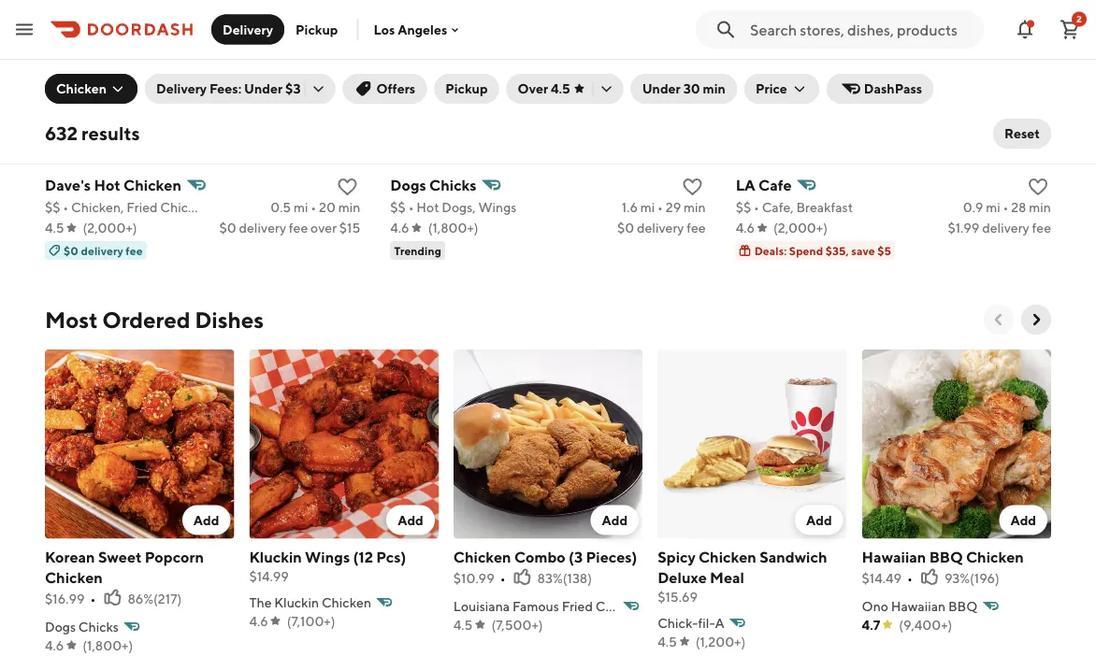 Task type: locate. For each thing, give the bounding box(es) containing it.
dashpass
[[864, 81, 923, 96]]

1 horizontal spatial dogs chicks
[[390, 176, 477, 194]]

• for $$ • cafe, breakfast
[[754, 200, 759, 215]]

fried down the 83%(138)
[[562, 599, 593, 614]]

chicks
[[429, 176, 477, 194], [78, 619, 119, 635]]

• right "$14.49"
[[907, 571, 913, 586]]

click to add this store to your saved list image up 0.5 mi • 20 min at the left of the page
[[336, 176, 359, 198]]

$10.99
[[454, 571, 495, 586]]

sweet
[[98, 548, 142, 566]]

deals:
[[755, 244, 787, 257]]

min
[[703, 81, 726, 96], [338, 200, 360, 215], [684, 200, 706, 215], [1029, 200, 1051, 215]]

min for la cafe
[[1029, 200, 1051, 215]]

dogs chicks for 1.6 mi • 29 min
[[390, 176, 477, 194]]

1 horizontal spatial click to add this store to your saved list image
[[682, 176, 704, 198]]

1 vertical spatial chicks
[[78, 619, 119, 635]]

chicken up 632 results
[[56, 81, 107, 96]]

2 horizontal spatial click to add this store to your saved list image
[[1027, 176, 1050, 198]]

hot up chicken,
[[94, 176, 120, 194]]

0 vertical spatial wings
[[478, 200, 517, 215]]

hawaiian
[[862, 548, 926, 566], [891, 599, 946, 614]]

2 horizontal spatial $$
[[736, 200, 751, 215]]

1 vertical spatial wings
[[305, 548, 350, 566]]

click to add this store to your saved list image up 1.6 mi • 29 min
[[682, 176, 704, 198]]

hot left dogs,
[[417, 200, 439, 215]]

4.5 inside button
[[551, 81, 570, 96]]

fee for dave's hot chicken
[[289, 220, 308, 236]]

(2,000+) for hot
[[83, 220, 137, 236]]

0 vertical spatial kluckin
[[249, 548, 302, 566]]

0 vertical spatial hawaiian
[[862, 548, 926, 566]]

hot
[[94, 176, 120, 194], [417, 200, 439, 215]]

• down dave's
[[63, 200, 68, 215]]

click to add this store to your saved list image for dave's hot chicken
[[336, 176, 359, 198]]

delivery for delivery fees: under $3
[[156, 81, 207, 96]]

$$ down la
[[736, 200, 751, 215]]

2 add from the left
[[398, 513, 424, 528]]

min for dave's hot chicken
[[338, 200, 360, 215]]

korean
[[45, 548, 95, 566]]

los angeles
[[374, 22, 447, 37]]

0 horizontal spatial (1,800+)
[[83, 638, 133, 653]]

famous
[[513, 599, 559, 614]]

$1.99 delivery fee
[[948, 220, 1051, 236]]

1 horizontal spatial under
[[642, 81, 681, 96]]

1 horizontal spatial hot
[[417, 200, 439, 215]]

fee
[[289, 220, 308, 236], [687, 220, 706, 236], [1032, 220, 1051, 236], [126, 244, 143, 257]]

0 horizontal spatial delivery
[[156, 81, 207, 96]]

delivery for delivery
[[223, 22, 273, 37]]

$0 delivery fee
[[64, 244, 143, 257]]

price button
[[745, 74, 819, 104]]

0 horizontal spatial pickup
[[296, 22, 338, 37]]

$​0 for dave's hot chicken
[[219, 220, 236, 236]]

delivery up delivery fees: under $3
[[223, 22, 273, 37]]

chicken combo (3 pieces)
[[454, 548, 637, 566]]

1 horizontal spatial $$
[[390, 200, 406, 215]]

632
[[45, 123, 78, 145]]

under left 30
[[642, 81, 681, 96]]

1 horizontal spatial pickup button
[[434, 74, 499, 104]]

1 horizontal spatial $​0
[[617, 220, 634, 236]]

bbq down 93%(196)
[[949, 599, 978, 614]]

1 (2,000+) from the left
[[83, 220, 137, 236]]

1.6 mi • 29 min
[[622, 200, 706, 215]]

delivery
[[223, 22, 273, 37], [156, 81, 207, 96]]

0 vertical spatial (1,800+)
[[428, 220, 479, 236]]

$15.69
[[658, 589, 698, 605]]

$$
[[45, 200, 60, 215], [390, 200, 406, 215], [736, 200, 751, 215]]

trending
[[394, 244, 442, 257]]

hawaiian bbq chicken
[[862, 548, 1024, 566]]

1 horizontal spatial wings
[[478, 200, 517, 215]]

20
[[319, 200, 336, 215]]

$16.99
[[45, 591, 85, 607]]

la
[[736, 176, 756, 194]]

dogs up the $$ • hot dogs, wings
[[390, 176, 426, 194]]

0.9 mi • 28 min
[[963, 200, 1051, 215]]

min right 29
[[684, 200, 706, 215]]

1 vertical spatial fried
[[562, 599, 593, 614]]

$$ for dogs chicks
[[390, 200, 406, 215]]

delivery for dave's hot chicken
[[239, 220, 286, 236]]

0.5 mi • 20 min
[[271, 200, 360, 215]]

1 horizontal spatial (1,800+)
[[428, 220, 479, 236]]

• for $14.49 •
[[907, 571, 913, 586]]

0 vertical spatial pickup button
[[284, 14, 349, 44]]

offers
[[376, 81, 416, 96]]

0 horizontal spatial dogs chicks
[[45, 619, 119, 635]]

2 mi from the left
[[641, 200, 655, 215]]

$$ down dave's
[[45, 200, 60, 215]]

ordered
[[102, 306, 190, 333]]

• left cafe,
[[754, 200, 759, 215]]

0 horizontal spatial mi
[[294, 200, 308, 215]]

1 horizontal spatial (2,000+)
[[774, 220, 828, 236]]

0 horizontal spatial dogs
[[45, 619, 76, 635]]

meal
[[710, 569, 745, 586]]

1 mi from the left
[[294, 200, 308, 215]]

$$ for dave's hot chicken
[[45, 200, 60, 215]]

fee left over
[[289, 220, 308, 236]]

add for kluckin wings (12 pcs)
[[398, 513, 424, 528]]

0 vertical spatial fried
[[126, 200, 158, 215]]

4.5
[[551, 81, 570, 96], [45, 220, 64, 236], [454, 617, 473, 633], [658, 634, 677, 650]]

wings
[[478, 200, 517, 215], [305, 548, 350, 566]]

0.9
[[963, 200, 984, 215]]

4.5 right over
[[551, 81, 570, 96]]

• left 29
[[658, 200, 663, 215]]

bbq up 93%(196)
[[930, 548, 963, 566]]

fried down dave's hot chicken
[[126, 200, 158, 215]]

chicken up the meal
[[699, 548, 757, 566]]

dogs chicks down $16.99 •
[[45, 619, 119, 635]]

3 $$ from the left
[[736, 200, 751, 215]]

3 mi from the left
[[986, 200, 1001, 215]]

0 horizontal spatial (2,000+)
[[83, 220, 137, 236]]

$35,
[[826, 244, 849, 257]]

min for dogs chicks
[[684, 200, 706, 215]]

0 vertical spatial dogs
[[390, 176, 426, 194]]

chick-fil-a
[[658, 615, 725, 631]]

(9,400+)
[[899, 617, 953, 633]]

pickup button left over
[[434, 74, 499, 104]]

1 horizontal spatial pickup
[[446, 81, 488, 96]]

0 horizontal spatial chicks
[[78, 619, 119, 635]]

cafe
[[759, 176, 792, 194]]

2 $​0 from the left
[[617, 220, 634, 236]]

1 vertical spatial pickup
[[446, 81, 488, 96]]

delivery down 0.9 mi • 28 min
[[982, 220, 1030, 236]]

4.6 down the '$16.99'
[[45, 638, 64, 653]]

mi for la cafe
[[986, 200, 1001, 215]]

1 horizontal spatial chicks
[[429, 176, 477, 194]]

dogs
[[390, 176, 426, 194], [45, 619, 76, 635]]

1 vertical spatial kluckin
[[274, 595, 319, 610]]

add
[[193, 513, 219, 528], [398, 513, 424, 528], [602, 513, 628, 528], [806, 513, 832, 528], [1011, 513, 1036, 528]]

kluckin wings (12 pcs) $14.99
[[249, 548, 406, 584]]

under
[[244, 81, 283, 96], [642, 81, 681, 96]]

wings left (12
[[305, 548, 350, 566]]

pickup
[[296, 22, 338, 37], [446, 81, 488, 96]]

dogs chicks up the $$ • hot dogs, wings
[[390, 176, 477, 194]]

0 horizontal spatial under
[[244, 81, 283, 96]]

2 (2,000+) from the left
[[774, 220, 828, 236]]

0 vertical spatial pickup
[[296, 22, 338, 37]]

pickup for "pickup" button to the bottom
[[446, 81, 488, 96]]

$$ up trending
[[390, 200, 406, 215]]

pickup left over
[[446, 81, 488, 96]]

• for $$ • chicken, fried chicken
[[63, 200, 68, 215]]

1 click to add this store to your saved list image from the left
[[336, 176, 359, 198]]

1 horizontal spatial delivery
[[223, 22, 273, 37]]

4 add from the left
[[806, 513, 832, 528]]

1 $$ from the left
[[45, 200, 60, 215]]

delivery down 1.6 mi • 29 min
[[637, 220, 684, 236]]

4.5 down chick-
[[658, 634, 677, 650]]

5 add from the left
[[1011, 513, 1036, 528]]

1 vertical spatial hot
[[417, 200, 439, 215]]

previous button of carousel image
[[990, 311, 1008, 329]]

0 vertical spatial bbq
[[930, 548, 963, 566]]

$10.99 •
[[454, 571, 506, 586]]

$15
[[339, 220, 360, 236]]

fee down the $$ • chicken, fried chicken
[[126, 244, 143, 257]]

chicken up "$10.99 •"
[[454, 548, 511, 566]]

spicy
[[658, 548, 696, 566]]

2 under from the left
[[642, 81, 681, 96]]

3 click to add this store to your saved list image from the left
[[1027, 176, 1050, 198]]

chicken up "(7,100+)"
[[322, 595, 371, 610]]

min right 28
[[1029, 200, 1051, 215]]

4.7
[[862, 617, 880, 633]]

0 horizontal spatial click to add this store to your saved list image
[[336, 176, 359, 198]]

mi for dogs chicks
[[641, 200, 655, 215]]

chicken button
[[45, 74, 138, 104]]

chicken up the $$ • chicken, fried chicken
[[124, 176, 181, 194]]

hawaiian up $14.49 •
[[862, 548, 926, 566]]

a
[[715, 615, 725, 631]]

pickup button
[[284, 14, 349, 44], [434, 74, 499, 104]]

0 vertical spatial chicks
[[429, 176, 477, 194]]

93%(196)
[[945, 571, 1000, 586]]

(2,000+) down $$ • cafe, breakfast
[[774, 220, 828, 236]]

mi right 0.5
[[294, 200, 308, 215]]

• left 28
[[1003, 200, 1009, 215]]

add up popcorn
[[193, 513, 219, 528]]

mi
[[294, 200, 308, 215], [641, 200, 655, 215], [986, 200, 1001, 215]]

4.6 down the the
[[249, 614, 268, 629]]

(1,800+)
[[428, 220, 479, 236], [83, 638, 133, 653]]

2 button
[[1051, 11, 1089, 48]]

add up the 'pieces)' at the bottom
[[602, 513, 628, 528]]

dogs down the '$16.99'
[[45, 619, 76, 635]]

0 horizontal spatial $$
[[45, 200, 60, 215]]

4.6
[[390, 220, 409, 236], [736, 220, 755, 236], [249, 614, 268, 629], [45, 638, 64, 653]]

2 click to add this store to your saved list image from the left
[[682, 176, 704, 198]]

4.6 up deals:
[[736, 220, 755, 236]]

0 vertical spatial hot
[[94, 176, 120, 194]]

wings right dogs,
[[478, 200, 517, 215]]

0 vertical spatial delivery
[[223, 22, 273, 37]]

mi right 1.6
[[641, 200, 655, 215]]

dave's
[[45, 176, 91, 194]]

•
[[63, 200, 68, 215], [311, 200, 316, 215], [408, 200, 414, 215], [658, 200, 663, 215], [754, 200, 759, 215], [1003, 200, 1009, 215], [500, 571, 506, 586], [907, 571, 913, 586], [90, 591, 96, 607]]

1 vertical spatial dogs chicks
[[45, 619, 119, 635]]

2 $$ from the left
[[390, 200, 406, 215]]

1 vertical spatial delivery
[[156, 81, 207, 96]]

add up the pcs) at the left bottom
[[398, 513, 424, 528]]

2 horizontal spatial mi
[[986, 200, 1001, 215]]

dogs chicks for (1,800+)
[[45, 619, 119, 635]]

mi right 0.9
[[986, 200, 1001, 215]]

fee down 0.9 mi • 28 min
[[1032, 220, 1051, 236]]

chicks down $16.99 •
[[78, 619, 119, 635]]

(12
[[353, 548, 373, 566]]

1 vertical spatial pickup button
[[434, 74, 499, 104]]

the
[[249, 595, 272, 610]]

$14.49 •
[[862, 571, 913, 586]]

pickup up $3
[[296, 22, 338, 37]]

delivery left fees:
[[156, 81, 207, 96]]

min up $15 in the left top of the page
[[338, 200, 360, 215]]

fee down 1.6 mi • 29 min
[[687, 220, 706, 236]]

0 vertical spatial dogs chicks
[[390, 176, 477, 194]]

dogs for 1.6 mi • 29 min
[[390, 176, 426, 194]]

ono hawaiian bbq
[[862, 599, 978, 614]]

kluckin up "(7,100+)"
[[274, 595, 319, 610]]

(7,500+)
[[491, 617, 543, 633]]

click to add this store to your saved list image for la cafe
[[1027, 176, 1050, 198]]

1 horizontal spatial dogs
[[390, 176, 426, 194]]

add button
[[182, 506, 230, 535], [182, 506, 230, 535], [387, 506, 435, 535], [591, 506, 639, 535], [795, 506, 843, 535], [999, 506, 1048, 535], [999, 506, 1048, 535]]

hawaiian up (9,400+)
[[891, 599, 946, 614]]

under inside button
[[642, 81, 681, 96]]

83%(138)
[[537, 571, 592, 586]]

0 horizontal spatial wings
[[305, 548, 350, 566]]

1 $​0 from the left
[[219, 220, 236, 236]]

• right $10.99
[[500, 571, 506, 586]]

0 horizontal spatial $​0
[[219, 220, 236, 236]]

(1,800+) down the $$ • hot dogs, wings
[[428, 220, 479, 236]]

$$ • chicken, fried chicken
[[45, 200, 210, 215]]

• up trending
[[408, 200, 414, 215]]

click to add this store to your saved list image
[[336, 176, 359, 198], [682, 176, 704, 198], [1027, 176, 1050, 198]]

(2,000+) up $0 delivery fee at the left
[[83, 220, 137, 236]]

1 horizontal spatial fried
[[562, 599, 593, 614]]

3 add from the left
[[602, 513, 628, 528]]

louisiana famous fried chicken
[[454, 599, 645, 614]]

632 results
[[45, 123, 140, 145]]

$3
[[285, 81, 301, 96]]

chicken down korean
[[45, 569, 103, 586]]

fil-
[[698, 615, 715, 631]]

kluckin up $14.99
[[249, 548, 302, 566]]

add up 'hawaiian bbq chicken'
[[1011, 513, 1036, 528]]

• right the '$16.99'
[[90, 591, 96, 607]]

pickup button up $3
[[284, 14, 349, 44]]

chicks up the $$ • hot dogs, wings
[[429, 176, 477, 194]]

delivery inside button
[[223, 22, 273, 37]]

add up sandwich
[[806, 513, 832, 528]]

1 vertical spatial dogs
[[45, 619, 76, 635]]

fees:
[[210, 81, 242, 96]]

$14.49
[[862, 571, 902, 586]]

price
[[756, 81, 787, 96]]

$​0 down 1.6
[[617, 220, 634, 236]]

1 add from the left
[[193, 513, 219, 528]]

• for $16.99 •
[[90, 591, 96, 607]]

4.5 down louisiana
[[454, 617, 473, 633]]

delivery for la cafe
[[982, 220, 1030, 236]]

click to add this store to your saved list image up 0.9 mi • 28 min
[[1027, 176, 1050, 198]]

1 horizontal spatial mi
[[641, 200, 655, 215]]

chicks for 1.6 mi • 29 min
[[429, 176, 477, 194]]

min right 30
[[703, 81, 726, 96]]

mi for dave's hot chicken
[[294, 200, 308, 215]]

under left $3
[[244, 81, 283, 96]]

dave's hot chicken
[[45, 176, 181, 194]]

(1,800+) down $16.99 •
[[83, 638, 133, 653]]

delivery down 0.5
[[239, 220, 286, 236]]

4.5 up $0
[[45, 220, 64, 236]]

$​0 up dishes
[[219, 220, 236, 236]]

fried
[[126, 200, 158, 215], [562, 599, 593, 614]]

(1,200+)
[[696, 634, 746, 650]]



Task type: vqa. For each thing, say whether or not it's contained in the screenshot.
Offers button
yes



Task type: describe. For each thing, give the bounding box(es) containing it.
dashpass button
[[827, 74, 934, 104]]

4.6 up trending
[[390, 220, 409, 236]]

ono
[[862, 599, 889, 614]]

0.5
[[271, 200, 291, 215]]

1.6
[[622, 200, 638, 215]]

chicken inside spicy chicken sandwich deluxe meal $15.69
[[699, 548, 757, 566]]

0 horizontal spatial hot
[[94, 176, 120, 194]]

spicy chicken sandwich deluxe meal $15.69
[[658, 548, 827, 605]]

notification bell image
[[1014, 18, 1036, 41]]

under 30 min button
[[631, 74, 737, 104]]

• left 20
[[311, 200, 316, 215]]

los
[[374, 22, 395, 37]]

(2,000+) for cafe
[[774, 220, 828, 236]]

dogs for (1,800+)
[[45, 619, 76, 635]]

$$ for la cafe
[[736, 200, 751, 215]]

pickup for the left "pickup" button
[[296, 22, 338, 37]]

breakfast
[[796, 200, 853, 215]]

(3
[[569, 548, 583, 566]]

chicken,
[[71, 200, 124, 215]]

reset button
[[994, 119, 1051, 149]]

louisiana
[[454, 599, 510, 614]]

the kluckin chicken
[[249, 595, 371, 610]]

wings inside kluckin wings (12 pcs) $14.99
[[305, 548, 350, 566]]

under 30 min
[[642, 81, 726, 96]]

1 items, open order cart image
[[1059, 18, 1081, 41]]

deals: spend $35, save $5
[[755, 244, 892, 257]]

$0
[[64, 244, 78, 257]]

chicks for (1,800+)
[[78, 619, 119, 635]]

korean sweet popcorn chicken
[[45, 548, 204, 586]]

los angeles button
[[374, 22, 462, 37]]

angeles
[[398, 22, 447, 37]]

la cafe
[[736, 176, 792, 194]]

1 vertical spatial bbq
[[949, 599, 978, 614]]

delivery fees: under $3
[[156, 81, 301, 96]]

deluxe
[[658, 569, 707, 586]]

open menu image
[[13, 18, 36, 41]]

cafe,
[[762, 200, 794, 215]]

$1.99
[[948, 220, 980, 236]]

$​0 delivery fee over $15
[[219, 220, 360, 236]]

reset
[[1005, 126, 1040, 141]]

add for chicken combo (3 pieces)
[[602, 513, 628, 528]]

86%(217)
[[128, 591, 182, 607]]

popcorn
[[145, 548, 204, 566]]

2
[[1077, 14, 1082, 24]]

delivery right $0
[[81, 244, 123, 257]]

most ordered dishes
[[45, 306, 264, 333]]

0 horizontal spatial pickup button
[[284, 14, 349, 44]]

0 horizontal spatial fried
[[126, 200, 158, 215]]

dishes
[[195, 306, 264, 333]]

chicken up 93%(196)
[[966, 548, 1024, 566]]

$​0 for dogs chicks
[[617, 220, 634, 236]]

sandwich
[[760, 548, 827, 566]]

click to add this store to your saved list image for dogs chicks
[[682, 176, 704, 198]]

$5
[[878, 244, 892, 257]]

30
[[683, 81, 700, 96]]

1 under from the left
[[244, 81, 283, 96]]

$$ • cafe, breakfast
[[736, 200, 853, 215]]

over
[[518, 81, 548, 96]]

Store search: begin typing to search for stores available on DoorDash text field
[[750, 19, 973, 40]]

• for $10.99 •
[[500, 571, 506, 586]]

28
[[1011, 200, 1027, 215]]

results
[[81, 123, 140, 145]]

over
[[311, 220, 337, 236]]

4.5 for (1,200+)
[[658, 634, 677, 650]]

chicken down dave's hot chicken
[[160, 200, 210, 215]]

fee for dogs chicks
[[687, 220, 706, 236]]

4.5 for (2,000+)
[[45, 220, 64, 236]]

1 vertical spatial hawaiian
[[891, 599, 946, 614]]

over 4.5
[[518, 81, 570, 96]]

pcs)
[[376, 548, 406, 566]]

chick-
[[658, 615, 698, 631]]

chicken inside the korean sweet popcorn chicken
[[45, 569, 103, 586]]

29
[[666, 200, 681, 215]]

fee for la cafe
[[1032, 220, 1051, 236]]

$16.99 •
[[45, 591, 96, 607]]

add for spicy chicken sandwich deluxe meal
[[806, 513, 832, 528]]

offers button
[[343, 74, 427, 104]]

delivery for dogs chicks
[[637, 220, 684, 236]]

• for $$ • hot dogs, wings
[[408, 200, 414, 215]]

most
[[45, 306, 98, 333]]

$​0 delivery fee
[[617, 220, 706, 236]]

(7,100+)
[[287, 614, 335, 629]]

delivery button
[[211, 14, 284, 44]]

dogs,
[[442, 200, 476, 215]]

$14.99
[[249, 569, 289, 584]]

pieces)
[[586, 548, 637, 566]]

kluckin inside kluckin wings (12 pcs) $14.99
[[249, 548, 302, 566]]

spend
[[789, 244, 823, 257]]

over 4.5 button
[[507, 74, 624, 104]]

$$ • hot dogs, wings
[[390, 200, 517, 215]]

4.5 for (7,500+)
[[454, 617, 473, 633]]

combo
[[514, 548, 566, 566]]

chicken inside 'button'
[[56, 81, 107, 96]]

1 vertical spatial (1,800+)
[[83, 638, 133, 653]]

next button of carousel image
[[1027, 311, 1046, 329]]

chicken down the 'pieces)' at the bottom
[[596, 599, 645, 614]]

min inside button
[[703, 81, 726, 96]]



